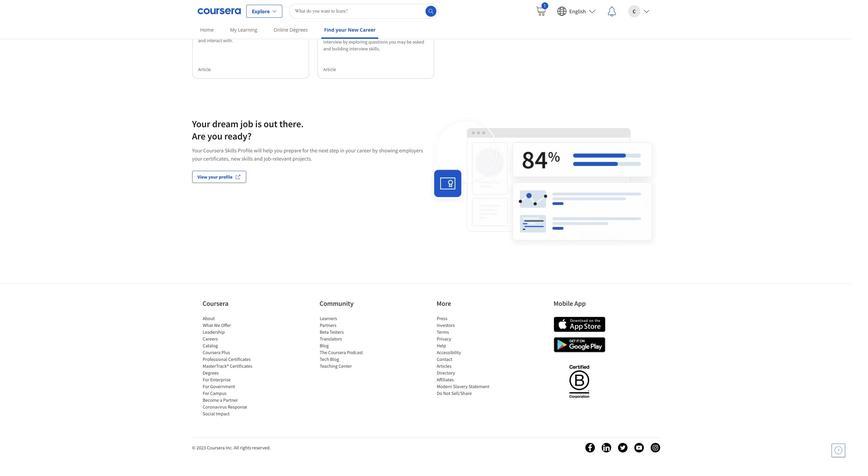 Task type: describe. For each thing, give the bounding box(es) containing it.
and inside your coursera skills profile will help you prepare for the next step in your career by showing employers your certificates, new skills and job-relevant projects.
[[254, 155, 263, 162]]

skills
[[225, 147, 237, 154]]

projects.
[[293, 155, 312, 162]]

modern
[[437, 384, 452, 390]]

users
[[280, 30, 290, 37]]

shopping cart: 1 item element
[[535, 2, 548, 17]]

© 2023 coursera inc. all rights reserved.
[[192, 445, 271, 451]]

1 link
[[530, 0, 552, 22]]

does
[[211, 10, 223, 17]]

contact
[[437, 356, 452, 362]]

accessibility link
[[437, 350, 461, 356]]

there.
[[279, 118, 304, 130]]

plus
[[221, 350, 230, 356]]

offer
[[221, 322, 231, 328]]

coursera linkedin image
[[602, 443, 611, 453]]

contact link
[[437, 356, 452, 362]]

translators
[[320, 336, 342, 342]]

rights
[[240, 445, 251, 451]]

end up websites
[[213, 24, 221, 30]]

new
[[348, 27, 359, 33]]

affiliates
[[437, 377, 454, 383]]

coursera twitter image
[[618, 443, 628, 453]]

investors link
[[437, 322, 455, 328]]

the inside your coursera skills profile will help you prepare for the next step in your career by showing employers your certificates, new skills and job-relevant projects.
[[310, 147, 317, 154]]

and left web
[[217, 30, 224, 37]]

social
[[203, 411, 215, 417]]

do not sell/share link
[[437, 390, 472, 396]]

by inside your coursera skills profile will help you prepare for the next step in your career by showing employers your certificates, new skills and job-relevant projects.
[[372, 147, 378, 154]]

websites
[[198, 30, 216, 37]]

online degrees link
[[271, 22, 311, 37]]

your right in
[[346, 147, 356, 154]]

about link
[[203, 316, 215, 322]]

partner
[[223, 397, 238, 403]]

directory
[[437, 370, 455, 376]]

what inside about what we offer leadership careers catalog coursera plus professional certificates mastertrack® certificates degrees for enterprise for government for campus become a partner coronavirus response social impact
[[203, 322, 213, 328]]

be
[[407, 39, 412, 45]]

list for community
[[320, 315, 378, 370]]

1 vertical spatial certificates
[[230, 363, 252, 369]]

profile
[[238, 147, 253, 154]]

by inside prepare for your upcoming front-end developer interview by exploring questions you may be asked and building interview skills.
[[343, 39, 348, 45]]

and down websites
[[198, 37, 206, 43]]

teaching
[[320, 363, 338, 369]]

beta
[[320, 329, 329, 335]]

learners link
[[320, 316, 337, 322]]

your dream job is out there. are you ready?
[[192, 118, 304, 142]]

find
[[324, 27, 334, 33]]

1 horizontal spatial interview
[[349, 45, 368, 52]]

career
[[360, 27, 376, 33]]

enterprise
[[210, 377, 231, 383]]

what does a front-end developer do?
[[198, 10, 285, 17]]

will
[[254, 147, 262, 154]]

you inside your coursera skills profile will help you prepare for the next step in your career by showing employers your certificates, new skills and job-relevant projects.
[[274, 147, 283, 154]]

ready?
[[224, 130, 252, 142]]

modern slavery statement link
[[437, 384, 489, 390]]

article for 8 front-end developer interview questions + how to answer them
[[323, 66, 336, 72]]

0 vertical spatial degrees
[[290, 27, 308, 33]]

center
[[338, 363, 352, 369]]

statement
[[469, 384, 489, 390]]

translators link
[[320, 336, 342, 342]]

learners partners beta testers translators blog the coursera podcast tech blog teaching center
[[320, 316, 363, 369]]

you inside your dream job is out there. are you ready?
[[207, 130, 223, 142]]

questions
[[399, 10, 422, 17]]

portion
[[283, 24, 298, 30]]

privacy link
[[437, 336, 451, 342]]

coursera facebook image
[[585, 443, 595, 453]]

coursera left "inc."
[[207, 445, 225, 451]]

professional certificates link
[[203, 356, 251, 362]]

press
[[437, 316, 447, 322]]

teaching center link
[[320, 363, 352, 369]]

©
[[192, 445, 196, 451]]

tech
[[320, 356, 329, 362]]

coursera up about link
[[203, 299, 229, 308]]

end inside prepare for your upcoming front-end developer interview by exploring questions you may be asked and building interview skills.
[[389, 32, 396, 38]]

coronavirus response link
[[203, 404, 247, 410]]

mobile
[[554, 299, 573, 308]]

your coursera skills profile will help you prepare for the next step in your career by showing employers your certificates, new skills and job-relevant projects.
[[192, 147, 423, 162]]

prepare
[[323, 32, 339, 38]]

leadership
[[203, 329, 225, 335]]

coursera inside your coursera skills profile will help you prepare for the next step in your career by showing employers your certificates, new skills and job-relevant projects.
[[203, 147, 224, 154]]

coursera instagram image
[[651, 443, 660, 453]]

find your new career
[[324, 27, 376, 33]]

your inside button
[[208, 174, 218, 180]]

we
[[214, 322, 220, 328]]

interview
[[376, 10, 398, 17]]

english button
[[552, 0, 601, 22]]

campus
[[210, 390, 226, 396]]

affiliates link
[[437, 377, 454, 383]]

for inside your coursera skills profile will help you prepare for the next step in your career by showing employers your certificates, new skills and job-relevant projects.
[[303, 147, 309, 154]]

showing
[[379, 147, 398, 154]]

front- inside 8 front-end developer interview questions + how to answer them
[[327, 10, 341, 17]]

mastertrack®
[[203, 363, 229, 369]]

skills
[[242, 155, 253, 162]]

help
[[263, 147, 273, 154]]

your inside prepare for your upcoming front-end developer interview by exploring questions you may be asked and building interview skills.
[[346, 32, 356, 38]]

beta testers link
[[320, 329, 344, 335]]

end
[[241, 10, 250, 17]]

sell/share
[[451, 390, 472, 396]]

may
[[397, 39, 406, 45]]

view your profile
[[198, 174, 233, 180]]

tech blog link
[[320, 356, 339, 362]]

0 horizontal spatial front-
[[202, 24, 213, 30]]

your for your coursera skills profile will help you prepare for the next step in your career by showing employers your certificates, new skills and job-relevant projects.
[[192, 147, 202, 154]]

developer inside a front-end developer builds the front-end portion of websites and web applications—the part users see and interact with.
[[221, 24, 242, 30]]

0 vertical spatial certificates
[[228, 356, 251, 362]]

your down the to
[[336, 27, 347, 33]]

the inside a front-end developer builds the front-end portion of websites and web applications—the part users see and interact with.
[[256, 24, 262, 30]]

in
[[340, 147, 344, 154]]

end inside 8 front-end developer interview questions + how to answer them
[[341, 10, 350, 17]]

and inside prepare for your upcoming front-end developer interview by exploring questions you may be asked and building interview skills.
[[323, 45, 331, 52]]

community
[[320, 299, 354, 308]]

download on the app store image
[[554, 317, 605, 332]]

about
[[203, 316, 215, 322]]



Task type: locate. For each thing, give the bounding box(es) containing it.
1 horizontal spatial for
[[340, 32, 346, 38]]

None search field
[[289, 4, 439, 19]]

end up the part
[[274, 24, 282, 30]]

2 for from the top
[[203, 384, 209, 390]]

1 your from the top
[[192, 118, 210, 130]]

dream
[[212, 118, 239, 130]]

0 horizontal spatial developer
[[221, 24, 242, 30]]

become
[[203, 397, 219, 403]]

learners
[[320, 316, 337, 322]]

article down building
[[323, 66, 336, 72]]

my learning link
[[227, 22, 260, 37]]

3 for from the top
[[203, 390, 209, 396]]

article down interact
[[198, 66, 211, 72]]

1 list from the left
[[203, 315, 260, 417]]

coursera youtube image
[[634, 443, 644, 453]]

mobile app
[[554, 299, 586, 308]]

2 vertical spatial you
[[274, 147, 283, 154]]

developer left do?
[[251, 10, 275, 17]]

social impact link
[[203, 411, 230, 417]]

list containing learners
[[320, 315, 378, 370]]

coursera up tech blog link
[[328, 350, 346, 356]]

english
[[570, 8, 586, 14]]

1 horizontal spatial you
[[274, 147, 283, 154]]

interview down exploring
[[349, 45, 368, 52]]

your inside your dream job is out there. are you ready?
[[192, 118, 210, 130]]

asked
[[413, 39, 424, 45]]

explore button
[[246, 5, 282, 18]]

questions
[[368, 39, 388, 45]]

help center image
[[835, 446, 843, 455]]

1 horizontal spatial the
[[310, 147, 317, 154]]

your up exploring
[[346, 32, 356, 38]]

view your profile button
[[192, 171, 246, 183]]

2 developer from the left
[[351, 10, 375, 17]]

privacy
[[437, 336, 451, 342]]

coursera down the catalog
[[203, 350, 220, 356]]

the
[[256, 24, 262, 30], [310, 147, 317, 154]]

certificates
[[228, 356, 251, 362], [230, 363, 252, 369]]

for up projects.
[[303, 147, 309, 154]]

your right view
[[208, 174, 218, 180]]

with.
[[223, 37, 233, 43]]

exploring
[[349, 39, 368, 45]]

0 horizontal spatial you
[[207, 130, 223, 142]]

8
[[323, 10, 326, 17]]

front-
[[227, 10, 241, 17], [327, 10, 341, 17]]

2 horizontal spatial front-
[[377, 32, 389, 38]]

you right are
[[207, 130, 223, 142]]

job-
[[264, 155, 273, 162]]

articles link
[[437, 363, 451, 369]]

and left building
[[323, 45, 331, 52]]

what
[[198, 10, 210, 17], [203, 322, 213, 328]]

do
[[437, 390, 442, 396]]

1 horizontal spatial front-
[[263, 24, 274, 30]]

more
[[437, 299, 451, 308]]

developer up "them" at left
[[351, 10, 375, 17]]

2 article from the left
[[323, 66, 336, 72]]

graphic of the learner profile page image
[[426, 118, 660, 250]]

0 horizontal spatial a
[[220, 397, 222, 403]]

1 developer from the left
[[251, 10, 275, 17]]

0 horizontal spatial by
[[343, 39, 348, 45]]

1 vertical spatial the
[[310, 147, 317, 154]]

by
[[343, 39, 348, 45], [372, 147, 378, 154]]

for
[[203, 377, 209, 383], [203, 384, 209, 390], [203, 390, 209, 396]]

2 list from the left
[[320, 315, 378, 370]]

careers
[[203, 336, 218, 342]]

0 horizontal spatial degrees
[[203, 370, 219, 376]]

0 vertical spatial what
[[198, 10, 210, 17]]

job
[[240, 118, 253, 130]]

What do you want to learn? text field
[[289, 4, 439, 19]]

0 horizontal spatial blog
[[320, 343, 329, 349]]

front-
[[202, 24, 213, 30], [263, 24, 274, 30], [377, 32, 389, 38]]

blog link
[[320, 343, 329, 349]]

list
[[203, 315, 260, 417], [320, 315, 378, 370], [437, 315, 495, 397]]

0 horizontal spatial article
[[198, 66, 211, 72]]

1 for from the top
[[203, 377, 209, 383]]

for enterprise link
[[203, 377, 231, 383]]

c
[[633, 8, 636, 14]]

directory link
[[437, 370, 455, 376]]

developer up "be"
[[397, 32, 417, 38]]

your down are
[[192, 147, 202, 154]]

blog up the teaching center link
[[330, 356, 339, 362]]

and down will
[[254, 155, 263, 162]]

partners link
[[320, 322, 336, 328]]

impact
[[216, 411, 230, 417]]

1 vertical spatial your
[[192, 147, 202, 154]]

interview down prepare
[[323, 39, 342, 45]]

0 vertical spatial by
[[343, 39, 348, 45]]

8 front-end developer interview questions + how to answer them
[[323, 10, 426, 25]]

0 horizontal spatial front-
[[227, 10, 241, 17]]

front- up the part
[[263, 24, 274, 30]]

logo of certified b corporation image
[[565, 361, 593, 402]]

0 vertical spatial for
[[203, 377, 209, 383]]

help link
[[437, 343, 446, 349]]

article for what does a front-end developer do?
[[198, 66, 211, 72]]

get it on google play image
[[554, 337, 605, 353]]

coursera
[[203, 147, 224, 154], [203, 299, 229, 308], [203, 350, 220, 356], [328, 350, 346, 356], [207, 445, 225, 451]]

1 horizontal spatial developer
[[397, 32, 417, 38]]

1 vertical spatial a
[[220, 397, 222, 403]]

0 horizontal spatial developer
[[251, 10, 275, 17]]

0 horizontal spatial the
[[256, 24, 262, 30]]

for government link
[[203, 384, 235, 390]]

a
[[198, 24, 201, 30]]

for down degrees link
[[203, 377, 209, 383]]

the left next
[[310, 147, 317, 154]]

3 list from the left
[[437, 315, 495, 397]]

front- inside prepare for your upcoming front-end developer interview by exploring questions you may be asked and building interview skills.
[[377, 32, 389, 38]]

1 horizontal spatial degrees
[[290, 27, 308, 33]]

1 vertical spatial for
[[203, 384, 209, 390]]

end up answer on the top of page
[[341, 10, 350, 17]]

0 horizontal spatial interview
[[323, 39, 342, 45]]

press investors terms privacy help accessibility contact articles directory affiliates modern slavery statement do not sell/share
[[437, 316, 489, 396]]

0 vertical spatial for
[[340, 32, 346, 38]]

1 horizontal spatial list
[[320, 315, 378, 370]]

and
[[217, 30, 224, 37], [198, 37, 206, 43], [323, 45, 331, 52], [254, 155, 263, 162]]

0 vertical spatial the
[[256, 24, 262, 30]]

front- up websites
[[202, 24, 213, 30]]

a down campus
[[220, 397, 222, 403]]

what down about link
[[203, 322, 213, 328]]

0 vertical spatial you
[[389, 39, 396, 45]]

list containing press
[[437, 315, 495, 397]]

for up for campus link
[[203, 384, 209, 390]]

out
[[264, 118, 278, 130]]

developer
[[251, 10, 275, 17], [351, 10, 375, 17]]

your left dream
[[192, 118, 210, 130]]

for inside prepare for your upcoming front-end developer interview by exploring questions you may be asked and building interview skills.
[[340, 32, 346, 38]]

1 vertical spatial developer
[[397, 32, 417, 38]]

front- up the to
[[327, 10, 341, 17]]

your inside your coursera skills profile will help you prepare for the next step in your career by showing employers your certificates, new skills and job-relevant projects.
[[192, 147, 202, 154]]

do?
[[276, 10, 285, 17]]

0 horizontal spatial for
[[303, 147, 309, 154]]

a inside about what we offer leadership careers catalog coursera plus professional certificates mastertrack® certificates degrees for enterprise for government for campus become a partner coronavirus response social impact
[[220, 397, 222, 403]]

my learning
[[230, 27, 257, 33]]

interact
[[207, 37, 222, 43]]

skills.
[[369, 45, 380, 52]]

2 vertical spatial for
[[203, 390, 209, 396]]

blog up the
[[320, 343, 329, 349]]

investors
[[437, 322, 455, 328]]

1 horizontal spatial front-
[[327, 10, 341, 17]]

you up relevant
[[274, 147, 283, 154]]

applications—the
[[235, 30, 269, 37]]

partners
[[320, 322, 336, 328]]

a front-end developer builds the front-end portion of websites and web applications—the part users see and interact with.
[[198, 24, 303, 43]]

coursera inside the learners partners beta testers translators blog the coursera podcast tech blog teaching center
[[328, 350, 346, 356]]

professional
[[203, 356, 227, 362]]

0 vertical spatial developer
[[221, 24, 242, 30]]

your
[[336, 27, 347, 33], [346, 32, 356, 38], [346, 147, 356, 154], [192, 155, 202, 162], [208, 174, 218, 180]]

the up applications—the
[[256, 24, 262, 30]]

coursera image
[[198, 6, 241, 17]]

end
[[341, 10, 350, 17], [213, 24, 221, 30], [274, 24, 282, 30], [389, 32, 396, 38]]

the coursera podcast link
[[320, 350, 363, 356]]

1 horizontal spatial by
[[372, 147, 378, 154]]

0 vertical spatial blog
[[320, 343, 329, 349]]

developer inside 8 front-end developer interview questions + how to answer them
[[351, 10, 375, 17]]

you left the may
[[389, 39, 396, 45]]

coronavirus
[[203, 404, 227, 410]]

about what we offer leadership careers catalog coursera plus professional certificates mastertrack® certificates degrees for enterprise for government for campus become a partner coronavirus response social impact
[[203, 316, 252, 417]]

answer
[[341, 19, 358, 25]]

you inside prepare for your upcoming front-end developer interview by exploring questions you may be asked and building interview skills.
[[389, 39, 396, 45]]

developer up web
[[221, 24, 242, 30]]

list for more
[[437, 315, 495, 397]]

to
[[335, 19, 340, 25]]

your
[[192, 118, 210, 130], [192, 147, 202, 154]]

1 vertical spatial for
[[303, 147, 309, 154]]

front- up my
[[227, 10, 241, 17]]

app
[[575, 299, 586, 308]]

by up building
[[343, 39, 348, 45]]

certificates up mastertrack® certificates link
[[228, 356, 251, 362]]

1 vertical spatial you
[[207, 130, 223, 142]]

degrees inside about what we offer leadership careers catalog coursera plus professional certificates mastertrack® certificates degrees for enterprise for government for campus become a partner coronavirus response social impact
[[203, 370, 219, 376]]

0 vertical spatial your
[[192, 118, 210, 130]]

podcast
[[347, 350, 363, 356]]

1 horizontal spatial article
[[323, 66, 336, 72]]

new
[[231, 155, 240, 162]]

what left does
[[198, 10, 210, 17]]

end down interview
[[389, 32, 396, 38]]

1 horizontal spatial blog
[[330, 356, 339, 362]]

press link
[[437, 316, 447, 322]]

2 front- from the left
[[327, 10, 341, 17]]

testers
[[330, 329, 344, 335]]

your for your dream job is out there. are you ready?
[[192, 118, 210, 130]]

0 horizontal spatial list
[[203, 315, 260, 417]]

1 vertical spatial interview
[[349, 45, 368, 52]]

slavery
[[453, 384, 468, 390]]

2 horizontal spatial list
[[437, 315, 495, 397]]

1 article from the left
[[198, 66, 211, 72]]

1 vertical spatial by
[[372, 147, 378, 154]]

what does a front-end developer do? link
[[198, 10, 303, 18]]

developer
[[221, 24, 242, 30], [397, 32, 417, 38]]

1 vertical spatial degrees
[[203, 370, 219, 376]]

is
[[255, 118, 262, 130]]

for up become
[[203, 390, 209, 396]]

1 vertical spatial what
[[203, 322, 213, 328]]

a right does
[[224, 10, 226, 17]]

1 front- from the left
[[227, 10, 241, 17]]

degrees link
[[203, 370, 219, 376]]

front- up 'questions'
[[377, 32, 389, 38]]

web
[[225, 30, 234, 37]]

coursera up certificates,
[[203, 147, 224, 154]]

1 horizontal spatial a
[[224, 10, 226, 17]]

2 your from the top
[[192, 147, 202, 154]]

0 vertical spatial interview
[[323, 39, 342, 45]]

developer inside prepare for your upcoming front-end developer interview by exploring questions you may be asked and building interview skills.
[[397, 32, 417, 38]]

the
[[320, 350, 327, 356]]

2023
[[197, 445, 206, 451]]

list containing about
[[203, 315, 260, 417]]

certificates down 'professional certificates' "link"
[[230, 363, 252, 369]]

0 vertical spatial a
[[224, 10, 226, 17]]

2 horizontal spatial you
[[389, 39, 396, 45]]

1 horizontal spatial developer
[[351, 10, 375, 17]]

by right career
[[372, 147, 378, 154]]

coursera inside about what we offer leadership careers catalog coursera plus professional certificates mastertrack® certificates degrees for enterprise for government for campus become a partner coronavirus response social impact
[[203, 350, 220, 356]]

building
[[332, 45, 348, 52]]

terms link
[[437, 329, 449, 335]]

list for coursera
[[203, 315, 260, 417]]

your up view
[[192, 155, 202, 162]]

you
[[389, 39, 396, 45], [207, 130, 223, 142], [274, 147, 283, 154]]

how
[[323, 19, 334, 25]]

for right prepare
[[340, 32, 346, 38]]

1 vertical spatial blog
[[330, 356, 339, 362]]

government
[[210, 384, 235, 390]]

a
[[224, 10, 226, 17], [220, 397, 222, 403]]



Task type: vqa. For each thing, say whether or not it's contained in the screenshot.
Sharpened Visions: A Poetry Workshop
no



